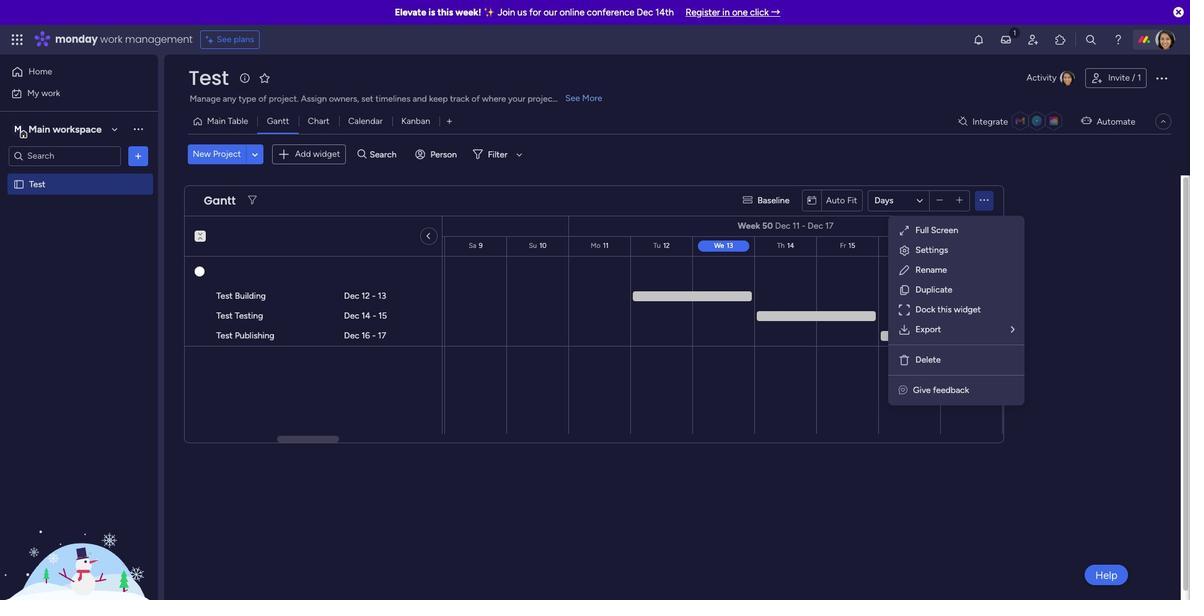 Task type: vqa. For each thing, say whether or not it's contained in the screenshot.
'Notifications' at the left of page
no



Task type: locate. For each thing, give the bounding box(es) containing it.
set
[[361, 94, 373, 104]]

this right dock
[[938, 304, 952, 315]]

12 for dec
[[362, 291, 370, 301]]

0 vertical spatial options image
[[1155, 71, 1169, 86]]

inbox image
[[1000, 33, 1013, 46]]

of right 'track'
[[472, 94, 480, 104]]

options image right 1
[[1155, 71, 1169, 86]]

1 horizontal spatial 16
[[912, 242, 918, 250]]

option
[[0, 173, 158, 175]]

we 13
[[714, 242, 733, 250]]

1 horizontal spatial 12
[[663, 242, 670, 250]]

test right public board icon
[[29, 179, 45, 189]]

1 of from the left
[[259, 94, 267, 104]]

th
[[777, 242, 785, 250]]

17 down 'auto'
[[826, 221, 834, 231]]

see plans button
[[200, 30, 260, 49]]

join
[[498, 7, 515, 18]]

- down dec 14 - 15
[[372, 331, 376, 341]]

0 horizontal spatial sa
[[469, 242, 477, 250]]

15 right fr
[[849, 242, 856, 250]]

11 up th 14
[[793, 221, 800, 231]]

list arrow image
[[1011, 326, 1015, 334]]

baseline
[[758, 195, 790, 206]]

1 horizontal spatial of
[[472, 94, 480, 104]]

activity
[[1027, 73, 1057, 83]]

main table
[[207, 116, 248, 126]]

11
[[793, 221, 800, 231], [603, 242, 609, 250]]

dec left 14th
[[637, 7, 654, 18]]

test inside list box
[[29, 179, 45, 189]]

sa
[[469, 242, 477, 250], [902, 242, 909, 250]]

person button
[[411, 145, 465, 164]]

dec 16 - 17
[[344, 331, 386, 341]]

main inside the workspace selection element
[[29, 123, 50, 135]]

auto
[[826, 195, 845, 206]]

1 horizontal spatial 11
[[793, 221, 800, 231]]

16
[[912, 242, 918, 250], [362, 331, 370, 341]]

11 right mo
[[603, 242, 609, 250]]

invite / 1 button
[[1086, 68, 1147, 88]]

see left plans
[[217, 34, 232, 45]]

Search in workspace field
[[26, 149, 104, 163]]

gantt inside button
[[267, 116, 289, 126]]

0 horizontal spatial 12
[[362, 291, 370, 301]]

1 horizontal spatial 14
[[787, 242, 795, 250]]

0 horizontal spatial this
[[438, 7, 453, 18]]

1
[[1138, 73, 1142, 83]]

workspace selection element
[[12, 122, 104, 138]]

0 vertical spatial 15
[[849, 242, 856, 250]]

16 for dec
[[362, 331, 370, 341]]

see inside button
[[217, 34, 232, 45]]

work inside button
[[41, 88, 60, 98]]

test down test testing
[[216, 331, 233, 341]]

filter button
[[468, 145, 527, 164]]

see more
[[566, 93, 603, 104]]

1 horizontal spatial options image
[[1155, 71, 1169, 86]]

gantt down project.
[[267, 116, 289, 126]]

work right monday
[[100, 32, 122, 47]]

0 vertical spatial gantt
[[267, 116, 289, 126]]

13
[[727, 242, 733, 250], [378, 291, 386, 301]]

testing
[[235, 311, 263, 321]]

stands.
[[558, 94, 586, 104]]

chart
[[308, 116, 330, 126]]

1 vertical spatial this
[[938, 304, 952, 315]]

14 right th
[[787, 242, 795, 250]]

menu
[[889, 216, 1025, 406]]

0 horizontal spatial main
[[29, 123, 50, 135]]

- up dec 16 - 17 at the left of the page
[[373, 311, 376, 321]]

invite / 1
[[1109, 73, 1142, 83]]

help button
[[1085, 565, 1129, 585]]

0 horizontal spatial see
[[217, 34, 232, 45]]

this
[[438, 7, 453, 18], [938, 304, 952, 315]]

15 up dec 16 - 17 at the left of the page
[[379, 311, 387, 321]]

1 vertical spatial 16
[[362, 331, 370, 341]]

widget
[[313, 149, 340, 159], [954, 304, 981, 315]]

more
[[582, 93, 603, 104]]

test
[[189, 64, 229, 92], [29, 179, 45, 189], [216, 291, 233, 301], [216, 311, 233, 321], [216, 331, 233, 341]]

dec down dec 12 - 13
[[344, 311, 360, 321]]

see left the more
[[566, 93, 580, 104]]

main for main workspace
[[29, 123, 50, 135]]

dock this widget image
[[899, 304, 911, 316]]

workspace image
[[12, 122, 24, 136]]

0 horizontal spatial 15
[[379, 311, 387, 321]]

work
[[100, 32, 122, 47], [41, 88, 60, 98]]

dec down v2 today icon
[[808, 221, 823, 231]]

0 horizontal spatial work
[[41, 88, 60, 98]]

widget right "add"
[[313, 149, 340, 159]]

new project button
[[188, 145, 246, 164]]

type
[[239, 94, 256, 104]]

1 horizontal spatial 17
[[826, 221, 834, 231]]

any
[[223, 94, 237, 104]]

1 vertical spatial work
[[41, 88, 60, 98]]

add widget button
[[272, 144, 346, 164]]

options image down workspace options icon
[[132, 150, 144, 162]]

0 horizontal spatial widget
[[313, 149, 340, 159]]

13 up dec 14 - 15
[[378, 291, 386, 301]]

sa left "9"
[[469, 242, 477, 250]]

12 right tu
[[663, 242, 670, 250]]

1 horizontal spatial 13
[[727, 242, 733, 250]]

17 down dec 14 - 15
[[378, 331, 386, 341]]

invite
[[1109, 73, 1130, 83]]

13 right we
[[727, 242, 733, 250]]

1 vertical spatial 12
[[362, 291, 370, 301]]

keep
[[429, 94, 448, 104]]

0 vertical spatial work
[[100, 32, 122, 47]]

1 image
[[1009, 25, 1021, 39]]

1 horizontal spatial see
[[566, 93, 580, 104]]

gantt
[[267, 116, 289, 126], [204, 193, 236, 208]]

assign
[[301, 94, 327, 104]]

click
[[750, 7, 769, 18]]

gantt left v2 funnel image
[[204, 193, 236, 208]]

add
[[295, 149, 311, 159]]

lottie animation element
[[0, 475, 158, 600]]

1 vertical spatial gantt
[[204, 193, 236, 208]]

50
[[763, 221, 773, 231]]

Search field
[[367, 146, 404, 163]]

monday work management
[[55, 32, 193, 47]]

1 horizontal spatial sa
[[902, 242, 909, 250]]

16 down dec 14 - 15
[[362, 331, 370, 341]]

0 horizontal spatial gantt
[[204, 193, 236, 208]]

calendar button
[[339, 112, 392, 131]]

your
[[508, 94, 526, 104]]

dec down dec 14 - 15
[[344, 331, 360, 341]]

1 vertical spatial 15
[[379, 311, 387, 321]]

options image
[[1155, 71, 1169, 86], [132, 150, 144, 162]]

16 right the settings icon
[[912, 242, 918, 250]]

add view image
[[447, 117, 452, 126]]

0 vertical spatial see
[[217, 34, 232, 45]]

12 for tu
[[663, 242, 670, 250]]

1 vertical spatial 13
[[378, 291, 386, 301]]

0 horizontal spatial 14
[[362, 311, 371, 321]]

rename
[[916, 265, 947, 275]]

0 horizontal spatial 17
[[378, 331, 386, 341]]

main inside button
[[207, 116, 226, 126]]

test list box
[[0, 171, 158, 362]]

1 horizontal spatial main
[[207, 116, 226, 126]]

this right is
[[438, 7, 453, 18]]

us
[[518, 7, 527, 18]]

fr
[[840, 242, 846, 250]]

sa down full screen image
[[902, 242, 909, 250]]

menu containing full screen
[[889, 216, 1025, 406]]

help image
[[1112, 33, 1125, 46]]

see
[[217, 34, 232, 45], [566, 93, 580, 104]]

workspace
[[53, 123, 102, 135]]

0 vertical spatial widget
[[313, 149, 340, 159]]

test up test testing
[[216, 291, 233, 301]]

1 vertical spatial see
[[566, 93, 580, 104]]

test for test testing
[[216, 311, 233, 321]]

sa 16
[[902, 242, 918, 250]]

1 sa from the left
[[469, 242, 477, 250]]

- right 50
[[802, 221, 806, 231]]

see plans
[[217, 34, 254, 45]]

work for monday
[[100, 32, 122, 47]]

2 sa from the left
[[902, 242, 909, 250]]

v2 collapse up image
[[195, 235, 206, 243]]

12 up dec 14 - 15
[[362, 291, 370, 301]]

0 horizontal spatial of
[[259, 94, 267, 104]]

dapulse integrations image
[[959, 117, 968, 126]]

delete image
[[899, 354, 911, 366]]

0 horizontal spatial 11
[[603, 242, 609, 250]]

1 vertical spatial 14
[[362, 311, 371, 321]]

settings
[[916, 245, 949, 255]]

0 vertical spatial 13
[[727, 242, 733, 250]]

work right my
[[41, 88, 60, 98]]

1 horizontal spatial work
[[100, 32, 122, 47]]

main right the workspace image
[[29, 123, 50, 135]]

main left table
[[207, 116, 226, 126]]

tu 12
[[654, 242, 670, 250]]

integrate
[[973, 116, 1008, 127]]

9
[[479, 242, 483, 250]]

1 vertical spatial widget
[[954, 304, 981, 315]]

for
[[529, 7, 541, 18]]

14th
[[656, 7, 674, 18]]

delete
[[916, 355, 941, 365]]

v2 plus image
[[957, 196, 963, 205]]

- for 13
[[372, 291, 376, 301]]

0 vertical spatial 12
[[663, 242, 670, 250]]

work for my
[[41, 88, 60, 98]]

test left testing at bottom
[[216, 311, 233, 321]]

0 vertical spatial 16
[[912, 242, 918, 250]]

duplicate
[[916, 285, 953, 295]]

full
[[916, 225, 929, 236]]

- up dec 14 - 15
[[372, 291, 376, 301]]

of right type
[[259, 94, 267, 104]]

full screen image
[[899, 224, 911, 237]]

widget right dock
[[954, 304, 981, 315]]

arrow down image
[[512, 147, 527, 162]]

1 horizontal spatial this
[[938, 304, 952, 315]]

14 up dec 16 - 17 at the left of the page
[[362, 311, 371, 321]]

0 horizontal spatial 13
[[378, 291, 386, 301]]

0 vertical spatial 14
[[787, 242, 795, 250]]

register in one click →
[[686, 7, 781, 18]]

where
[[482, 94, 506, 104]]

sa for sa 16
[[902, 242, 909, 250]]

1 vertical spatial options image
[[132, 150, 144, 162]]

16 for sa
[[912, 242, 918, 250]]

main
[[207, 116, 226, 126], [29, 123, 50, 135]]

register in one click → link
[[686, 7, 781, 18]]

dock this widget
[[916, 304, 981, 315]]

duplicate image
[[899, 284, 911, 296]]

0 vertical spatial 11
[[793, 221, 800, 231]]

8
[[416, 242, 420, 250]]

settings image
[[899, 244, 911, 257]]

0 horizontal spatial 16
[[362, 331, 370, 341]]

full screen
[[916, 225, 959, 236]]

v2 minus image
[[937, 196, 943, 205]]

main for main table
[[207, 116, 226, 126]]

online
[[560, 7, 585, 18]]

1 horizontal spatial gantt
[[267, 116, 289, 126]]



Task type: describe. For each thing, give the bounding box(es) containing it.
mo 11
[[591, 242, 609, 250]]

see for see plans
[[217, 34, 232, 45]]

elevate
[[395, 7, 426, 18]]

public board image
[[13, 178, 25, 190]]

angle right image
[[428, 231, 430, 242]]

14 for th
[[787, 242, 795, 250]]

Test field
[[185, 64, 232, 92]]

0 vertical spatial 17
[[826, 221, 834, 231]]

select product image
[[11, 33, 24, 46]]

james peterson image
[[1156, 30, 1176, 50]]

help
[[1096, 569, 1118, 581]]

2 of from the left
[[472, 94, 480, 104]]

auto fit
[[826, 195, 858, 206]]

filter
[[488, 149, 508, 160]]

v2 today image
[[808, 196, 817, 205]]

kanban
[[401, 116, 430, 126]]

add to favorites image
[[258, 72, 271, 84]]

test for test publishing
[[216, 331, 233, 341]]

dec right 50
[[775, 221, 791, 231]]

this inside menu
[[938, 304, 952, 315]]

invite members image
[[1027, 33, 1040, 46]]

add widget
[[295, 149, 340, 159]]

owners,
[[329, 94, 359, 104]]

publishing
[[235, 331, 275, 341]]

project
[[528, 94, 556, 104]]

manage any type of project. assign owners, set timelines and keep track of where your project stands.
[[190, 94, 586, 104]]

widget inside popup button
[[313, 149, 340, 159]]

feedback
[[933, 385, 969, 396]]

1 horizontal spatial 15
[[849, 242, 856, 250]]

export image
[[899, 324, 911, 336]]

0 vertical spatial this
[[438, 7, 453, 18]]

our
[[544, 7, 557, 18]]

fr 15
[[840, 242, 856, 250]]

baseline button
[[738, 191, 797, 211]]

m
[[14, 124, 22, 134]]

autopilot image
[[1082, 113, 1092, 129]]

su
[[529, 242, 537, 250]]

days
[[875, 195, 894, 206]]

person
[[431, 149, 457, 160]]

1 horizontal spatial widget
[[954, 304, 981, 315]]

calendar
[[348, 116, 383, 126]]

→
[[771, 7, 781, 18]]

new project
[[193, 149, 241, 160]]

and
[[413, 94, 427, 104]]

test building
[[216, 291, 266, 301]]

monday
[[55, 32, 98, 47]]

week 50 dec 11 - dec 17
[[738, 221, 834, 231]]

notifications image
[[973, 33, 985, 46]]

1 vertical spatial 11
[[603, 242, 609, 250]]

sa for sa 9
[[469, 242, 477, 250]]

is
[[429, 7, 435, 18]]

management
[[125, 32, 193, 47]]

test for test building
[[216, 291, 233, 301]]

track
[[450, 94, 470, 104]]

project
[[213, 149, 241, 160]]

manage
[[190, 94, 221, 104]]

- for 15
[[373, 311, 376, 321]]

dec up dec 14 - 15
[[344, 291, 360, 301]]

see more link
[[564, 92, 604, 105]]

angle down image
[[252, 150, 258, 159]]

sa 9
[[469, 242, 483, 250]]

week
[[738, 221, 761, 231]]

mo
[[591, 242, 601, 250]]

dock
[[916, 304, 936, 315]]

automate
[[1097, 116, 1136, 127]]

th 14
[[777, 242, 795, 250]]

apps image
[[1055, 33, 1067, 46]]

lottie animation image
[[0, 475, 158, 600]]

project.
[[269, 94, 299, 104]]

dec 12 - 13
[[344, 291, 386, 301]]

home button
[[7, 62, 133, 82]]

chart button
[[299, 112, 339, 131]]

gantt button
[[258, 112, 299, 131]]

v2 user feedback image
[[899, 385, 908, 396]]

see for see more
[[566, 93, 580, 104]]

conference
[[587, 7, 635, 18]]

week!
[[456, 7, 481, 18]]

10
[[540, 242, 547, 250]]

su 10
[[529, 242, 547, 250]]

fit
[[848, 195, 858, 206]]

search everything image
[[1085, 33, 1098, 46]]

in
[[723, 7, 730, 18]]

one
[[732, 7, 748, 18]]

register
[[686, 7, 720, 18]]

14 for dec
[[362, 311, 371, 321]]

dec 14 - 15
[[344, 311, 387, 321]]

v2 search image
[[358, 148, 367, 162]]

give
[[913, 385, 931, 396]]

new
[[193, 149, 211, 160]]

rename image
[[899, 264, 911, 277]]

we
[[714, 242, 724, 250]]

plans
[[234, 34, 254, 45]]

workspace options image
[[132, 123, 144, 135]]

1 vertical spatial 17
[[378, 331, 386, 341]]

building
[[235, 291, 266, 301]]

0 horizontal spatial options image
[[132, 150, 144, 162]]

give feedback
[[913, 385, 969, 396]]

v2 funnel image
[[248, 196, 257, 205]]

v2 collapse down image
[[195, 226, 206, 234]]

timelines
[[376, 94, 411, 104]]

main table button
[[188, 112, 258, 131]]

activity button
[[1022, 68, 1081, 88]]

- for 17
[[372, 331, 376, 341]]

auto fit button
[[821, 191, 863, 211]]

home
[[29, 66, 52, 77]]

show board description image
[[237, 72, 252, 84]]

collapse board header image
[[1159, 117, 1169, 126]]

more dots image
[[980, 196, 989, 205]]

my work button
[[7, 83, 133, 103]]

table
[[228, 116, 248, 126]]

test up manage
[[189, 64, 229, 92]]



